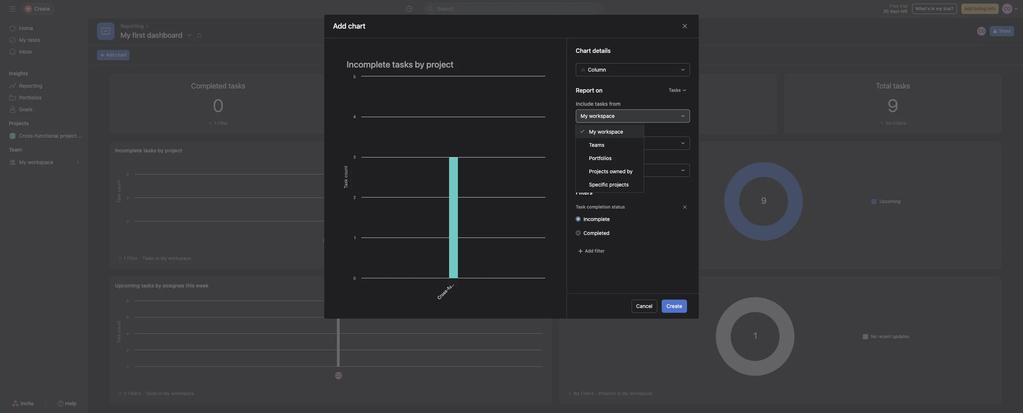 Task type: vqa. For each thing, say whether or not it's contained in the screenshot.
what's
yes



Task type: describe. For each thing, give the bounding box(es) containing it.
1 vertical spatial completion
[[587, 204, 610, 210]]

my workspace link inside the teams element
[[4, 156, 84, 168]]

30
[[883, 8, 889, 14]]

team button
[[0, 146, 22, 153]]

by up y-axis
[[580, 147, 586, 153]]

close image
[[682, 23, 688, 29]]

filter for overdue tasks
[[667, 120, 678, 126]]

assignee
[[163, 282, 184, 289]]

0 for overdue tasks
[[663, 95, 673, 116]]

search button
[[425, 3, 601, 15]]

total tasks
[[876, 82, 910, 90]]

tasks inside dropdown button
[[669, 87, 681, 93]]

my workspace inside dropdown button
[[581, 113, 615, 119]]

0 vertical spatial my workspace link
[[576, 125, 644, 138]]

0 horizontal spatial no filters
[[574, 391, 594, 396]]

upcoming tasks by assignee this week
[[115, 282, 209, 289]]

9
[[888, 95, 898, 116]]

projects for projects
[[9, 120, 29, 126]]

share button
[[990, 26, 1014, 36]]

task completion status
[[576, 204, 625, 210]]

include
[[576, 101, 594, 107]]

by right owned
[[627, 168, 633, 174]]

trial?
[[943, 6, 954, 11]]

co inside button
[[978, 28, 985, 34]]

tasks by completion status this month
[[565, 147, 658, 153]]

teams element
[[0, 143, 88, 170]]

tasks in my workspace for by
[[145, 391, 194, 396]]

this week
[[186, 282, 209, 289]]

co button
[[977, 26, 987, 36]]

add for add chart
[[106, 52, 114, 58]]

updates
[[893, 334, 909, 339]]

search
[[437, 6, 454, 12]]

1 for overdue tasks
[[664, 120, 666, 126]]

reporting inside reporting link
[[19, 83, 42, 89]]

overdue tasks
[[645, 82, 691, 90]]

projects by project status
[[565, 282, 627, 289]]

search list box
[[425, 3, 601, 15]]

share
[[999, 28, 1011, 34]]

by left assignee
[[155, 282, 161, 289]]

filter
[[595, 248, 605, 254]]

tasks in my workspace for by project
[[142, 256, 191, 261]]

project status
[[593, 282, 627, 289]]

inbox
[[19, 48, 32, 55]]

cross-functional project plan
[[19, 133, 88, 139]]

tasks for upcoming
[[141, 282, 154, 289]]

3
[[124, 391, 127, 396]]

cross-
[[19, 133, 35, 139]]

what's
[[915, 6, 930, 11]]

9 button
[[888, 95, 898, 116]]

by project
[[158, 147, 182, 153]]

cross-functional project plan link
[[4, 130, 88, 142]]

cancel button
[[631, 300, 657, 313]]

invite button
[[7, 397, 39, 410]]

column
[[588, 66, 606, 73]]

projects for projects by project status
[[565, 282, 585, 289]]

home
[[19, 25, 33, 31]]

add filter
[[585, 248, 605, 254]]

0 horizontal spatial 1 filter
[[124, 256, 138, 261]]

projects for projects in my workspace
[[598, 391, 616, 396]]

task
[[576, 204, 586, 210]]

goals link
[[4, 104, 84, 115]]

info
[[988, 6, 996, 11]]

upcoming for upcoming tasks by assignee this week
[[115, 282, 140, 289]]

completed tasks
[[191, 82, 245, 90]]

invite
[[21, 400, 34, 406]]

0 button for completed tasks
[[213, 95, 224, 116]]

filter for completed tasks
[[217, 120, 228, 126]]

create
[[666, 303, 682, 309]]

hide sidebar image
[[10, 6, 15, 12]]

my inside dropdown button
[[581, 113, 588, 119]]

functional
[[35, 133, 59, 139]]

team
[[9, 147, 22, 153]]

my
[[936, 6, 942, 11]]

add to starred image
[[196, 32, 202, 38]]

recent
[[878, 334, 891, 339]]

specific projects link
[[576, 178, 644, 191]]

add billing info button
[[961, 4, 999, 14]]

free
[[889, 3, 899, 9]]

in for upcoming tasks by assignee this week
[[159, 391, 162, 396]]

first dashboard
[[132, 31, 182, 39]]

by left project status
[[586, 282, 592, 289]]

report on
[[576, 87, 603, 94]]

0 vertical spatial status
[[616, 147, 631, 153]]

tasks for my
[[28, 37, 40, 43]]

my inside the teams element
[[19, 159, 26, 165]]

projects owned by
[[589, 168, 633, 174]]

add billing info
[[965, 6, 996, 11]]

0 horizontal spatial filter
[[127, 256, 138, 261]]

0 for completed tasks
[[213, 95, 224, 116]]

workspace inside the teams element
[[28, 159, 53, 165]]

workspace inside dropdown button
[[589, 113, 615, 119]]

y-axis
[[576, 155, 591, 161]]

filters inside no filters button
[[893, 120, 906, 126]]

1 filter button for completed tasks
[[206, 120, 230, 127]]

my workspace inside the teams element
[[19, 159, 53, 165]]

in for incomplete tasks by project
[[156, 256, 159, 261]]

Incomplete tasks by project text field
[[342, 56, 549, 73]]

projects for projects owned by
[[589, 168, 608, 174]]

billing
[[974, 6, 987, 11]]

project
[[60, 133, 77, 139]]

0 vertical spatial completion
[[587, 147, 614, 153]]

teams
[[589, 142, 604, 148]]

free trial 30 days left
[[883, 3, 908, 14]]

this month
[[632, 147, 658, 153]]

1 filter for overdue tasks
[[664, 120, 678, 126]]

no filters inside button
[[886, 120, 906, 126]]

1 vertical spatial no
[[871, 334, 877, 339]]

goals
[[19, 106, 33, 112]]

x-
[[576, 128, 581, 134]]

no filters button
[[878, 120, 908, 127]]

specific
[[589, 181, 608, 187]]

projects element
[[0, 117, 88, 143]]



Task type: locate. For each thing, give the bounding box(es) containing it.
my workspace down include tasks from
[[581, 113, 615, 119]]

add inside dropdown button
[[585, 248, 593, 254]]

0 horizontal spatial 1 filter button
[[206, 120, 230, 127]]

add chart button
[[97, 50, 130, 60]]

0 vertical spatial reporting
[[120, 23, 144, 29]]

1 vertical spatial upcoming
[[115, 282, 140, 289]]

what's in my trial? button
[[912, 4, 957, 14]]

1 horizontal spatial no filters
[[886, 120, 906, 126]]

1 horizontal spatial add
[[585, 248, 593, 254]]

1 filter button for overdue tasks
[[656, 120, 680, 127]]

owned
[[610, 168, 626, 174]]

0 horizontal spatial 1
[[124, 256, 126, 261]]

completion right task
[[587, 204, 610, 210]]

no recent updates
[[871, 334, 909, 339]]

1 horizontal spatial 0 button
[[663, 95, 673, 116]]

1 filter button
[[206, 120, 230, 127], [656, 120, 680, 127]]

insights
[[9, 70, 28, 76]]

0 vertical spatial portfolios link
[[4, 92, 84, 104]]

add left filter
[[585, 248, 593, 254]]

0 vertical spatial axis
[[581, 128, 591, 134]]

1 horizontal spatial 1
[[214, 120, 216, 126]]

workspace
[[589, 113, 615, 119], [598, 128, 623, 135], [28, 159, 53, 165], [168, 256, 191, 261], [171, 391, 194, 396], [630, 391, 653, 396]]

insights element
[[0, 67, 88, 117]]

portfolios link for goals link
[[4, 92, 84, 104]]

chart details
[[576, 47, 611, 54]]

1 vertical spatial axis
[[581, 155, 591, 161]]

1 horizontal spatial reporting
[[120, 23, 144, 29]]

axis down teams on the right of page
[[581, 155, 591, 161]]

2 0 button from the left
[[663, 95, 673, 116]]

upcoming
[[880, 198, 901, 204], [115, 282, 140, 289]]

Completed radio
[[576, 231, 581, 235]]

upcoming for upcoming
[[880, 198, 901, 204]]

portfolios link up goals
[[4, 92, 84, 104]]

filters
[[893, 120, 906, 126], [576, 189, 593, 196], [128, 391, 141, 396], [581, 391, 594, 396]]

0 vertical spatial incomplete
[[115, 147, 142, 153]]

2 0 from the left
[[663, 95, 673, 116]]

1 vertical spatial tasks in my workspace
[[145, 391, 194, 396]]

my inside the global element
[[19, 37, 26, 43]]

a button to remove the filter image
[[683, 205, 687, 209]]

add inside button
[[106, 52, 114, 58]]

1 horizontal spatial co
[[978, 28, 985, 34]]

plan
[[78, 133, 88, 139]]

tasks left from
[[595, 101, 608, 107]]

projects
[[9, 120, 29, 126], [589, 168, 608, 174], [565, 282, 585, 289], [598, 391, 616, 396]]

projects inside "dropdown button"
[[9, 120, 29, 126]]

in inside what's in my trial? button
[[931, 6, 935, 11]]

1 1 filter button from the left
[[206, 120, 230, 127]]

add chart
[[106, 52, 126, 58]]

2 1 filter button from the left
[[656, 120, 680, 127]]

global element
[[0, 18, 88, 62]]

incomplete for incomplete
[[583, 216, 610, 222]]

2 horizontal spatial 1 filter
[[664, 120, 678, 126]]

0 down 'completed tasks'
[[213, 95, 224, 116]]

2 vertical spatial my workspace
[[19, 159, 53, 165]]

insights button
[[0, 70, 28, 77]]

create button
[[662, 300, 687, 313]]

column button
[[576, 63, 690, 76]]

reporting down insights
[[19, 83, 42, 89]]

1 horizontal spatial 1 filter button
[[656, 120, 680, 127]]

1 horizontal spatial portfolios link
[[576, 151, 644, 165]]

projects
[[609, 181, 629, 187]]

1 horizontal spatial upcoming
[[880, 198, 901, 204]]

1 vertical spatial status
[[612, 204, 625, 210]]

report image
[[101, 27, 110, 36]]

tasks button
[[665, 85, 690, 95]]

axis up teams on the right of page
[[581, 128, 591, 134]]

add filter button
[[576, 246, 606, 256]]

0 vertical spatial reporting link
[[120, 22, 144, 30]]

portfolios inside insights element
[[19, 94, 42, 101]]

in
[[931, 6, 935, 11], [156, 256, 159, 261], [159, 391, 162, 396], [617, 391, 621, 396]]

my tasks link
[[4, 34, 84, 46]]

add left "chart"
[[106, 52, 114, 58]]

no inside button
[[886, 120, 892, 126]]

1 horizontal spatial my workspace link
[[576, 125, 644, 138]]

1 vertical spatial reporting link
[[4, 80, 84, 92]]

portfolios link for projects owned by link
[[576, 151, 644, 165]]

what's in my trial?
[[915, 6, 954, 11]]

incomplete for incomplete tasks by project
[[115, 147, 142, 153]]

specific projects
[[589, 181, 629, 187]]

add for add filter
[[585, 248, 593, 254]]

3 filters
[[124, 391, 141, 396]]

include tasks from
[[576, 101, 621, 107]]

filter
[[217, 120, 228, 126], [667, 120, 678, 126], [127, 256, 138, 261]]

0 horizontal spatial my workspace link
[[4, 156, 84, 168]]

0 horizontal spatial 0 button
[[213, 95, 224, 116]]

left
[[901, 8, 908, 14]]

portfolios link inside insights element
[[4, 92, 84, 104]]

0 vertical spatial no
[[886, 120, 892, 126]]

no
[[886, 120, 892, 126], [871, 334, 877, 339], [574, 391, 580, 396]]

0 vertical spatial add
[[965, 6, 973, 11]]

teams link
[[576, 138, 644, 151]]

0 horizontal spatial co
[[335, 373, 342, 378]]

status up owned
[[616, 147, 631, 153]]

1 vertical spatial reporting
[[19, 83, 42, 89]]

completion up y-axis
[[587, 147, 614, 153]]

2 horizontal spatial filter
[[667, 120, 678, 126]]

0 vertical spatial my workspace
[[581, 113, 615, 119]]

0 horizontal spatial upcoming
[[115, 282, 140, 289]]

1 vertical spatial my workspace link
[[4, 156, 84, 168]]

inbox link
[[4, 46, 84, 58]]

1 for completed tasks
[[214, 120, 216, 126]]

0 button for overdue tasks
[[663, 95, 673, 116]]

1 horizontal spatial portfolios
[[589, 155, 612, 161]]

tasks for incomplete
[[143, 147, 156, 153]]

tasks down home
[[28, 37, 40, 43]]

portfolios link up projects owned by
[[576, 151, 644, 165]]

incomplete
[[115, 147, 142, 153], [583, 216, 610, 222]]

1 horizontal spatial filter
[[217, 120, 228, 126]]

1 horizontal spatial no
[[871, 334, 877, 339]]

completed
[[583, 230, 609, 236]]

1 horizontal spatial incomplete
[[583, 216, 610, 222]]

0 vertical spatial co
[[978, 28, 985, 34]]

from
[[609, 101, 621, 107]]

chart
[[116, 52, 126, 58]]

co
[[978, 28, 985, 34], [335, 373, 342, 378]]

trial
[[900, 3, 908, 9]]

reporting link inside insights element
[[4, 80, 84, 92]]

axis
[[581, 128, 591, 134], [581, 155, 591, 161]]

my workspace down the team
[[19, 159, 53, 165]]

2 horizontal spatial 1
[[664, 120, 666, 126]]

x-axis
[[576, 128, 591, 134]]

0 horizontal spatial add
[[106, 52, 114, 58]]

2 vertical spatial add
[[585, 248, 593, 254]]

status
[[616, 147, 631, 153], [612, 204, 625, 210]]

1 vertical spatial co
[[335, 373, 342, 378]]

reporting up my first dashboard
[[120, 23, 144, 29]]

my tasks
[[19, 37, 40, 43]]

0 horizontal spatial portfolios
[[19, 94, 42, 101]]

portfolios down tasks by completion status this month
[[589, 155, 612, 161]]

0 vertical spatial portfolios
[[19, 94, 42, 101]]

1 horizontal spatial 0
[[663, 95, 673, 116]]

my workspace up 'teams' 'link'
[[589, 128, 623, 135]]

1
[[214, 120, 216, 126], [664, 120, 666, 126], [124, 256, 126, 261]]

my first dashboard
[[120, 31, 182, 39]]

incomplete tasks by project
[[115, 147, 182, 153]]

my
[[120, 31, 131, 39], [19, 37, 26, 43], [581, 113, 588, 119], [589, 128, 596, 135], [19, 159, 26, 165], [161, 256, 167, 261], [164, 391, 170, 396], [622, 391, 628, 396]]

status down projects
[[612, 204, 625, 210]]

1 0 button from the left
[[213, 95, 224, 116]]

1 vertical spatial incomplete
[[583, 216, 610, 222]]

1 vertical spatial add
[[106, 52, 114, 58]]

1 vertical spatial portfolios link
[[576, 151, 644, 165]]

axis for x-
[[581, 128, 591, 134]]

in for projects by project status
[[617, 391, 621, 396]]

projects owned by link
[[576, 165, 644, 178]]

my workspace button
[[576, 109, 690, 123]]

reporting link up my first dashboard
[[120, 22, 144, 30]]

home link
[[4, 22, 84, 34]]

no filters
[[886, 120, 906, 126], [574, 391, 594, 396]]

tasks inside the global element
[[28, 37, 40, 43]]

1 vertical spatial portfolios
[[589, 155, 612, 161]]

0 horizontal spatial portfolios link
[[4, 92, 84, 104]]

0 vertical spatial upcoming
[[880, 198, 901, 204]]

cancel
[[636, 303, 653, 309]]

2 vertical spatial no
[[574, 391, 580, 396]]

1 vertical spatial no filters
[[574, 391, 594, 396]]

1 filter
[[214, 120, 228, 126], [664, 120, 678, 126], [124, 256, 138, 261]]

axis for y-
[[581, 155, 591, 161]]

0 horizontal spatial 0
[[213, 95, 224, 116]]

reporting link
[[120, 22, 144, 30], [4, 80, 84, 92]]

add chart
[[333, 22, 365, 30]]

0 horizontal spatial incomplete
[[115, 147, 142, 153]]

0 horizontal spatial reporting link
[[4, 80, 84, 92]]

portfolios up goals
[[19, 94, 42, 101]]

my workspace link down cross-functional project plan link
[[4, 156, 84, 168]]

0 horizontal spatial reporting
[[19, 83, 42, 89]]

0 vertical spatial tasks in my workspace
[[142, 256, 191, 261]]

1 0 from the left
[[213, 95, 224, 116]]

my workspace link up teams on the right of page
[[576, 125, 644, 138]]

add left billing
[[965, 6, 973, 11]]

projects button
[[0, 120, 29, 127]]

show options image
[[186, 32, 192, 38]]

portfolios link
[[4, 92, 84, 104], [576, 151, 644, 165]]

0 down overdue tasks
[[663, 95, 673, 116]]

1 horizontal spatial 1 filter
[[214, 120, 228, 126]]

2 horizontal spatial add
[[965, 6, 973, 11]]

0 horizontal spatial no
[[574, 391, 580, 396]]

1 vertical spatial my workspace
[[589, 128, 623, 135]]

add
[[965, 6, 973, 11], [106, 52, 114, 58], [585, 248, 593, 254]]

reporting link up goals link
[[4, 80, 84, 92]]

Incomplete radio
[[576, 217, 581, 221]]

tasks
[[28, 37, 40, 43], [595, 101, 608, 107], [143, 147, 156, 153], [141, 282, 154, 289]]

days
[[890, 8, 900, 14]]

2 horizontal spatial no
[[886, 120, 892, 126]]

tasks for include
[[595, 101, 608, 107]]

add for add billing info
[[965, 6, 973, 11]]

tasks left assignee
[[141, 282, 154, 289]]

0 vertical spatial no filters
[[886, 120, 906, 126]]

0 button down overdue tasks
[[663, 95, 673, 116]]

my workspace
[[581, 113, 615, 119], [589, 128, 623, 135], [19, 159, 53, 165]]

y-
[[576, 155, 581, 161]]

0 button
[[213, 95, 224, 116], [663, 95, 673, 116]]

my workspace link
[[576, 125, 644, 138], [4, 156, 84, 168]]

tasks left by project
[[143, 147, 156, 153]]

1 horizontal spatial reporting link
[[120, 22, 144, 30]]

add inside button
[[965, 6, 973, 11]]

projects in my workspace
[[598, 391, 653, 396]]

1 filter for completed tasks
[[214, 120, 228, 126]]

0 button down 'completed tasks'
[[213, 95, 224, 116]]

0
[[213, 95, 224, 116], [663, 95, 673, 116]]



